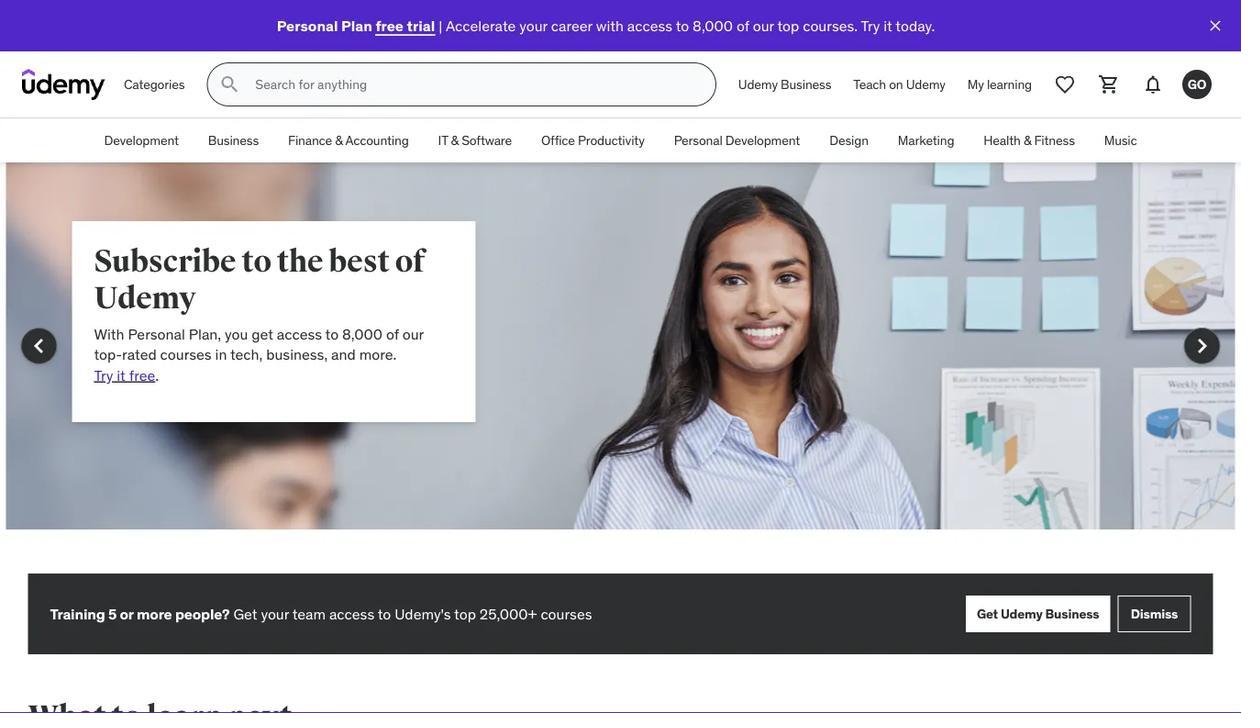 Task type: locate. For each thing, give the bounding box(es) containing it.
music
[[1105, 132, 1138, 148]]

& right finance
[[335, 132, 343, 148]]

business down courses.
[[781, 76, 832, 92]]

1 horizontal spatial development
[[726, 132, 800, 148]]

categories
[[124, 76, 185, 92]]

courses right 25,000+
[[541, 604, 592, 623]]

close image
[[1207, 17, 1225, 35]]

0 horizontal spatial our
[[403, 324, 424, 343]]

1 horizontal spatial courses
[[541, 604, 592, 623]]

0 vertical spatial personal
[[277, 16, 338, 35]]

in
[[215, 345, 227, 364]]

courses.
[[803, 16, 858, 35]]

1 horizontal spatial access
[[329, 604, 375, 623]]

try right courses.
[[861, 16, 880, 35]]

it down "top-"
[[117, 366, 126, 384]]

& for fitness
[[1024, 132, 1032, 148]]

free down rated
[[129, 366, 155, 384]]

music link
[[1090, 118, 1152, 162]]

1 & from the left
[[335, 132, 343, 148]]

your
[[520, 16, 548, 35], [261, 604, 289, 623]]

0 horizontal spatial get
[[233, 604, 257, 623]]

top
[[778, 16, 800, 35], [454, 604, 476, 623]]

0 horizontal spatial try
[[94, 366, 113, 384]]

personal up rated
[[128, 324, 185, 343]]

development
[[104, 132, 179, 148], [726, 132, 800, 148]]

3 & from the left
[[1024, 132, 1032, 148]]

top left courses.
[[778, 16, 800, 35]]

our
[[753, 16, 775, 35], [403, 324, 424, 343]]

your left career
[[520, 16, 548, 35]]

free
[[376, 16, 404, 35], [129, 366, 155, 384]]

our inside "subscribe to the best of udemy with personal plan, you get access to 8,000 of our top-rated courses in tech, business, and more. try it free ."
[[403, 324, 424, 343]]

business
[[781, 76, 832, 92], [208, 132, 259, 148], [1046, 605, 1100, 622]]

try
[[861, 16, 880, 35], [94, 366, 113, 384]]

0 horizontal spatial your
[[261, 604, 289, 623]]

udemy image
[[22, 69, 106, 100]]

1 development from the left
[[104, 132, 179, 148]]

finance & accounting
[[288, 132, 409, 148]]

business left dismiss on the bottom right of the page
[[1046, 605, 1100, 622]]

0 horizontal spatial 8,000
[[342, 324, 383, 343]]

of
[[737, 16, 750, 35], [395, 242, 425, 280], [386, 324, 399, 343]]

of right best
[[395, 242, 425, 280]]

teach on udemy link
[[843, 62, 957, 106]]

1 horizontal spatial top
[[778, 16, 800, 35]]

my
[[968, 76, 985, 92]]

it
[[884, 16, 893, 35], [117, 366, 126, 384]]

0 horizontal spatial &
[[335, 132, 343, 148]]

2 vertical spatial personal
[[128, 324, 185, 343]]

1 vertical spatial it
[[117, 366, 126, 384]]

1 vertical spatial access
[[277, 324, 322, 343]]

1 vertical spatial your
[[261, 604, 289, 623]]

udemy business link
[[728, 62, 843, 106]]

categories button
[[113, 62, 196, 106]]

1 horizontal spatial 8,000
[[693, 16, 733, 35]]

subscribe
[[94, 242, 236, 280]]

of up udemy business
[[737, 16, 750, 35]]

& right health
[[1024, 132, 1032, 148]]

0 vertical spatial free
[[376, 16, 404, 35]]

1 vertical spatial try
[[94, 366, 113, 384]]

0 vertical spatial business
[[781, 76, 832, 92]]

my learning
[[968, 76, 1033, 92]]

0 vertical spatial your
[[520, 16, 548, 35]]

.
[[155, 366, 159, 384]]

personal
[[277, 16, 338, 35], [674, 132, 723, 148], [128, 324, 185, 343]]

1 horizontal spatial business
[[781, 76, 832, 92]]

1 horizontal spatial try
[[861, 16, 880, 35]]

try it free link
[[94, 366, 155, 384]]

more
[[137, 604, 172, 623]]

1 vertical spatial our
[[403, 324, 424, 343]]

access up business,
[[277, 324, 322, 343]]

1 vertical spatial top
[[454, 604, 476, 623]]

personal inside "subscribe to the best of udemy with personal plan, you get access to 8,000 of our top-rated courses in tech, business, and more. try it free ."
[[128, 324, 185, 343]]

2 development from the left
[[726, 132, 800, 148]]

2 horizontal spatial &
[[1024, 132, 1032, 148]]

with
[[596, 16, 624, 35]]

marketing
[[898, 132, 955, 148]]

go link
[[1176, 62, 1220, 106]]

or
[[120, 604, 134, 623]]

to left the
[[241, 242, 271, 280]]

0 horizontal spatial development
[[104, 132, 179, 148]]

udemy
[[739, 76, 778, 92], [906, 76, 946, 92], [94, 279, 196, 317], [1001, 605, 1043, 622]]

0 vertical spatial top
[[778, 16, 800, 35]]

rated
[[122, 345, 157, 364]]

office productivity link
[[527, 118, 660, 162]]

2 vertical spatial business
[[1046, 605, 1100, 622]]

fitness
[[1035, 132, 1075, 148]]

get
[[233, 604, 257, 623], [977, 605, 999, 622]]

0 vertical spatial courses
[[160, 345, 212, 364]]

personal left plan
[[277, 16, 338, 35]]

0 horizontal spatial courses
[[160, 345, 212, 364]]

access right team
[[329, 604, 375, 623]]

try down "top-"
[[94, 366, 113, 384]]

access right with
[[628, 16, 673, 35]]

to left udemy's
[[378, 604, 391, 623]]

personal for personal development
[[674, 132, 723, 148]]

it & software
[[438, 132, 512, 148]]

to
[[676, 16, 689, 35], [241, 242, 271, 280], [325, 324, 339, 343], [378, 604, 391, 623]]

0 horizontal spatial it
[[117, 366, 126, 384]]

your left team
[[261, 604, 289, 623]]

udemy's
[[395, 604, 451, 623]]

udemy inside "subscribe to the best of udemy with personal plan, you get access to 8,000 of our top-rated courses in tech, business, and more. try it free ."
[[94, 279, 196, 317]]

training 5 or more people? get your team access to udemy's top 25,000+ courses
[[50, 604, 592, 623]]

1 vertical spatial personal
[[674, 132, 723, 148]]

notifications image
[[1143, 73, 1165, 95]]

top right udemy's
[[454, 604, 476, 623]]

0 horizontal spatial access
[[277, 324, 322, 343]]

0 horizontal spatial free
[[129, 366, 155, 384]]

plan
[[341, 16, 373, 35]]

team
[[292, 604, 326, 623]]

2 horizontal spatial personal
[[674, 132, 723, 148]]

personal plan free trial | accelerate your career with access to 8,000 of our top courses. try it today.
[[277, 16, 936, 35]]

to up and
[[325, 324, 339, 343]]

the
[[277, 242, 323, 280]]

1 vertical spatial 8,000
[[342, 324, 383, 343]]

on
[[890, 76, 904, 92]]

next image
[[1188, 331, 1217, 361]]

your for career
[[520, 16, 548, 35]]

&
[[335, 132, 343, 148], [451, 132, 459, 148], [1024, 132, 1032, 148]]

software
[[462, 132, 512, 148]]

8,000
[[693, 16, 733, 35], [342, 324, 383, 343]]

today.
[[896, 16, 936, 35]]

2 & from the left
[[451, 132, 459, 148]]

development down categories dropdown button
[[104, 132, 179, 148]]

business down submit search icon at the left top of the page
[[208, 132, 259, 148]]

courses down the plan,
[[160, 345, 212, 364]]

0 vertical spatial our
[[753, 16, 775, 35]]

training
[[50, 604, 105, 623]]

1 vertical spatial free
[[129, 366, 155, 384]]

design
[[830, 132, 869, 148]]

1 horizontal spatial &
[[451, 132, 459, 148]]

of up more.
[[386, 324, 399, 343]]

1 horizontal spatial it
[[884, 16, 893, 35]]

personal right productivity
[[674, 132, 723, 148]]

1 vertical spatial business
[[208, 132, 259, 148]]

0 horizontal spatial personal
[[128, 324, 185, 343]]

office productivity
[[541, 132, 645, 148]]

2 horizontal spatial access
[[628, 16, 673, 35]]

0 vertical spatial try
[[861, 16, 880, 35]]

with
[[94, 324, 124, 343]]

get
[[252, 324, 273, 343]]

health & fitness
[[984, 132, 1075, 148]]

access
[[628, 16, 673, 35], [277, 324, 322, 343], [329, 604, 375, 623]]

1 horizontal spatial free
[[376, 16, 404, 35]]

carousel element
[[6, 162, 1236, 574]]

1 horizontal spatial our
[[753, 16, 775, 35]]

1 horizontal spatial personal
[[277, 16, 338, 35]]

& right it
[[451, 132, 459, 148]]

business link
[[194, 118, 274, 162]]

free left trial
[[376, 16, 404, 35]]

career
[[551, 16, 593, 35]]

development down the udemy business link
[[726, 132, 800, 148]]

it left "today."
[[884, 16, 893, 35]]

courses
[[160, 345, 212, 364], [541, 604, 592, 623]]

0 vertical spatial 8,000
[[693, 16, 733, 35]]

plan,
[[189, 324, 221, 343]]

accounting
[[346, 132, 409, 148]]

office
[[541, 132, 575, 148]]

1 horizontal spatial your
[[520, 16, 548, 35]]



Task type: describe. For each thing, give the bounding box(es) containing it.
personal for personal plan free trial | accelerate your career with access to 8,000 of our top courses. try it today.
[[277, 16, 338, 35]]

it & software link
[[424, 118, 527, 162]]

0 vertical spatial of
[[737, 16, 750, 35]]

get udemy business
[[977, 605, 1100, 622]]

teach on udemy
[[854, 76, 946, 92]]

shopping cart with 0 items image
[[1099, 73, 1121, 95]]

trial
[[407, 16, 435, 35]]

dismiss
[[1131, 605, 1179, 622]]

8,000 inside "subscribe to the best of udemy with personal plan, you get access to 8,000 of our top-rated courses in tech, business, and more. try it free ."
[[342, 324, 383, 343]]

my learning link
[[957, 62, 1044, 106]]

top-
[[94, 345, 122, 364]]

& for accounting
[[335, 132, 343, 148]]

productivity
[[578, 132, 645, 148]]

health & fitness link
[[970, 118, 1090, 162]]

5
[[108, 604, 117, 623]]

accelerate
[[446, 16, 516, 35]]

to right with
[[676, 16, 689, 35]]

get udemy business link
[[966, 596, 1111, 632]]

submit search image
[[219, 73, 241, 95]]

best
[[329, 242, 390, 280]]

1 vertical spatial of
[[395, 242, 425, 280]]

2 horizontal spatial business
[[1046, 605, 1100, 622]]

1 vertical spatial courses
[[541, 604, 592, 623]]

and
[[331, 345, 356, 364]]

2 vertical spatial of
[[386, 324, 399, 343]]

learning
[[987, 76, 1033, 92]]

wishlist image
[[1055, 73, 1077, 95]]

teach
[[854, 76, 887, 92]]

marketing link
[[884, 118, 970, 162]]

|
[[439, 16, 443, 35]]

0 vertical spatial access
[[628, 16, 673, 35]]

subscribe to the best of udemy with personal plan, you get access to 8,000 of our top-rated courses in tech, business, and more. try it free .
[[94, 242, 425, 384]]

it
[[438, 132, 448, 148]]

previous image
[[24, 331, 54, 361]]

business,
[[266, 345, 328, 364]]

free inside "subscribe to the best of udemy with personal plan, you get access to 8,000 of our top-rated courses in tech, business, and more. try it free ."
[[129, 366, 155, 384]]

finance & accounting link
[[274, 118, 424, 162]]

finance
[[288, 132, 332, 148]]

you
[[225, 324, 248, 343]]

development link
[[89, 118, 194, 162]]

try inside "subscribe to the best of udemy with personal plan, you get access to 8,000 of our top-rated courses in tech, business, and more. try it free ."
[[94, 366, 113, 384]]

access inside "subscribe to the best of udemy with personal plan, you get access to 8,000 of our top-rated courses in tech, business, and more. try it free ."
[[277, 324, 322, 343]]

0 horizontal spatial business
[[208, 132, 259, 148]]

dismiss button
[[1118, 596, 1192, 632]]

1 horizontal spatial get
[[977, 605, 999, 622]]

0 horizontal spatial top
[[454, 604, 476, 623]]

your for team
[[261, 604, 289, 623]]

go
[[1188, 76, 1207, 92]]

25,000+
[[480, 604, 537, 623]]

2 vertical spatial access
[[329, 604, 375, 623]]

udemy business
[[739, 76, 832, 92]]

free trial link
[[376, 16, 435, 35]]

personal development
[[674, 132, 800, 148]]

tech,
[[230, 345, 263, 364]]

Search for anything text field
[[252, 69, 694, 100]]

design link
[[815, 118, 884, 162]]

& for software
[[451, 132, 459, 148]]

more.
[[359, 345, 397, 364]]

health
[[984, 132, 1021, 148]]

0 vertical spatial it
[[884, 16, 893, 35]]

people?
[[175, 604, 230, 623]]

it inside "subscribe to the best of udemy with personal plan, you get access to 8,000 of our top-rated courses in tech, business, and more. try it free ."
[[117, 366, 126, 384]]

personal development link
[[660, 118, 815, 162]]

courses inside "subscribe to the best of udemy with personal plan, you get access to 8,000 of our top-rated courses in tech, business, and more. try it free ."
[[160, 345, 212, 364]]



Task type: vqa. For each thing, say whether or not it's contained in the screenshot.
Navigate
no



